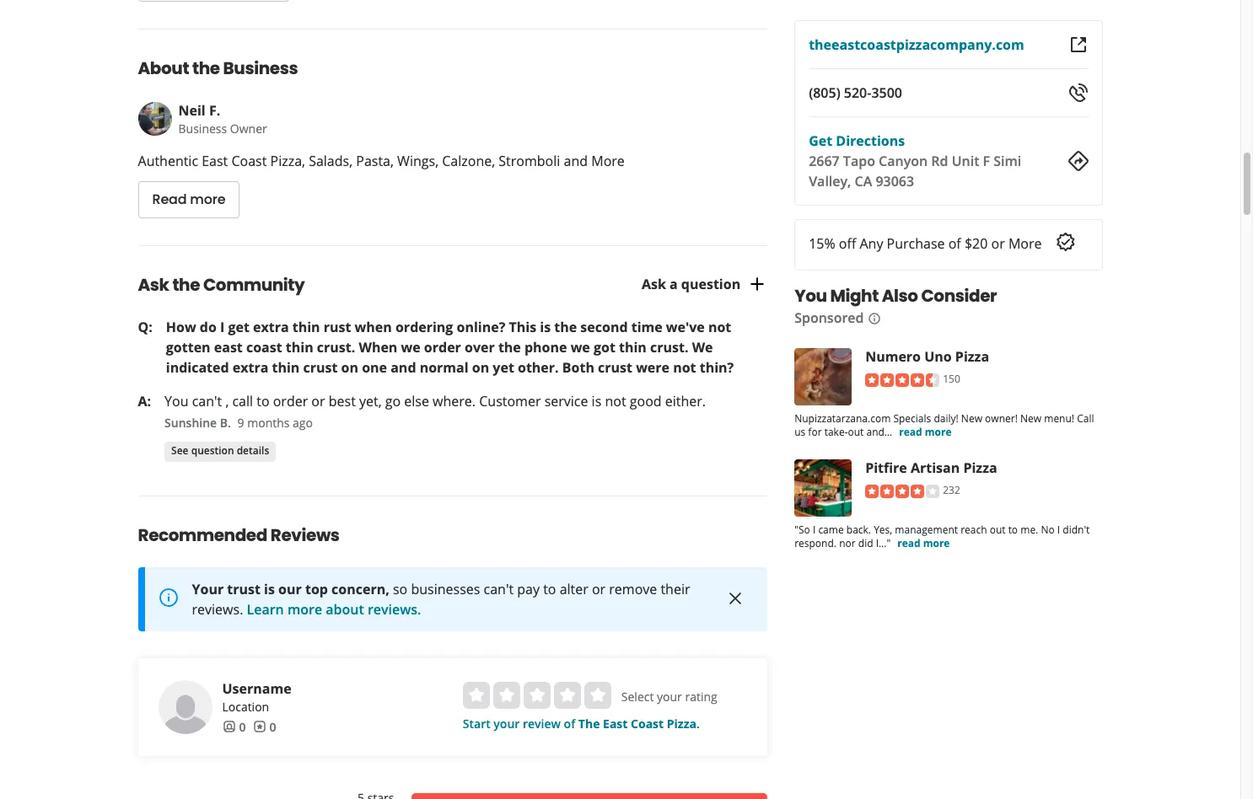 Task type: describe. For each thing, give the bounding box(es) containing it.
the up how
[[172, 273, 200, 297]]

pitfire artisan pizza link
[[866, 459, 998, 477]]

2 we from the left
[[571, 338, 590, 356]]

photo of username image
[[158, 680, 212, 734]]

24 external link v2 image
[[1068, 35, 1089, 55]]

neil f. business owner
[[178, 101, 267, 136]]

valley,
[[809, 172, 852, 191]]

is inside 'info' alert
[[264, 580, 275, 599]]

232
[[943, 483, 961, 498]]

nupizzatarzana.com
[[795, 412, 891, 426]]

get
[[809, 132, 833, 150]]

read for numero
[[899, 425, 923, 440]]

about
[[326, 600, 364, 619]]

your
[[192, 580, 224, 599]]

16 review v2 image
[[253, 721, 266, 734]]

directions
[[836, 132, 905, 150]]

is inside how do i get extra thin rust when ordering online? this is the second time we've not gotten east coast thin crust. when we order over the phone we got thin crust. we indicated extra thin crust on one and normal on yet other. both crust were not thin?
[[540, 318, 551, 336]]

off
[[839, 235, 856, 253]]

yet
[[493, 358, 514, 377]]

thin?
[[700, 358, 734, 377]]

can't inside so businesses can't pay to alter or remove their reviews.
[[484, 580, 514, 599]]

rd
[[932, 152, 949, 170]]

tapo
[[843, 152, 876, 170]]

thin down the coast
[[272, 358, 300, 377]]

coast inside about the business element
[[231, 151, 267, 170]]

reach
[[961, 523, 987, 537]]

i inside how do i get extra thin rust when ordering online? this is the second time we've not gotten east coast thin crust. when we order over the phone we got thin crust. we indicated extra thin crust on one and normal on yet other. both crust were not thin?
[[220, 318, 225, 336]]

3500
[[872, 84, 903, 102]]

rust
[[324, 318, 351, 336]]

f.
[[209, 101, 220, 119]]

artisan
[[911, 459, 960, 477]]

menu!
[[1045, 412, 1075, 426]]

nupizzatarzana.com specials daily! new owner! new menu! call us for take-out and…
[[795, 412, 1095, 440]]

this
[[509, 318, 537, 336]]

learn more about reviews.
[[247, 600, 421, 619]]

of inside recommended reviews element
[[564, 716, 576, 732]]

1 on from the left
[[341, 358, 359, 377]]

other.
[[518, 358, 559, 377]]

our
[[278, 580, 302, 599]]

thin left rust
[[293, 318, 320, 336]]

1 crust from the left
[[303, 358, 338, 377]]

how do i get extra thin rust when ordering online? this is the second time we've not gotten east coast thin crust. when we order over the phone we got thin crust. we indicated extra thin crust on one and normal on yet other. both crust were not thin?
[[166, 318, 734, 377]]

ask for ask the community
[[138, 273, 169, 297]]

also
[[882, 284, 918, 308]]

a:
[[138, 392, 151, 410]]

sunshine
[[165, 415, 217, 431]]

businesses
[[411, 580, 480, 599]]

.
[[697, 716, 700, 732]]

24 check in v2 image
[[1056, 232, 1076, 253]]

daily!
[[934, 412, 959, 426]]

pizza for numero uno pizza
[[956, 348, 990, 366]]

didn't
[[1063, 523, 1090, 537]]

to for yet,
[[257, 392, 270, 410]]

2 reviews. from the left
[[368, 600, 421, 619]]

(no rating) image
[[463, 682, 611, 709]]

93063
[[876, 172, 915, 191]]

ask a question
[[642, 275, 741, 293]]

2 on from the left
[[472, 358, 489, 377]]

read more
[[152, 190, 226, 209]]

ago
[[293, 415, 313, 431]]

review
[[523, 716, 561, 732]]

0 horizontal spatial question
[[191, 444, 234, 458]]

the
[[579, 716, 600, 732]]

ask for ask a question
[[642, 275, 666, 293]]

no
[[1041, 523, 1055, 537]]

ca
[[855, 172, 872, 191]]

info alert
[[138, 567, 768, 631]]

phone
[[525, 338, 567, 356]]

start
[[463, 716, 491, 732]]

$20
[[965, 235, 988, 253]]

2 new from the left
[[1021, 412, 1042, 426]]

and inside about the business element
[[564, 151, 588, 170]]

where.
[[433, 392, 476, 410]]

second
[[581, 318, 628, 336]]

(805) 520-3500
[[809, 84, 903, 102]]

more for learn more about reviews. "link"
[[288, 600, 322, 619]]

16 info v2 image
[[868, 312, 881, 325]]

sponsored
[[795, 309, 864, 327]]

thin down time at the right top
[[619, 338, 647, 356]]

recommended reviews element
[[84, 496, 822, 800]]

pitfire artisan pizza
[[866, 459, 998, 477]]

friends element
[[222, 719, 246, 736]]

close image
[[726, 589, 746, 609]]

remove
[[609, 580, 657, 599]]

pitfire artisan pizza image
[[795, 460, 852, 517]]

numero
[[866, 348, 921, 366]]

either.
[[665, 392, 706, 410]]

to for their
[[543, 580, 556, 599]]

1 horizontal spatial question
[[681, 275, 741, 293]]

q:
[[138, 318, 153, 336]]

can't inside you can't , call to order or best yet, go else where. customer service is not good either. sunshine b. 9 months ago
[[192, 392, 222, 410]]

0 for friends element
[[239, 719, 246, 735]]

both
[[562, 358, 595, 377]]

a
[[670, 275, 678, 293]]

you might also consider
[[795, 284, 997, 308]]

24 directions v2 image
[[1068, 151, 1089, 171]]

you for you can't , call to order or best yet, go else where. customer service is not good either. sunshine b. 9 months ago
[[165, 392, 189, 410]]

about the business
[[138, 56, 298, 80]]

how
[[166, 318, 196, 336]]

gotten
[[166, 338, 211, 356]]

when
[[359, 338, 398, 356]]

select your rating
[[622, 689, 718, 705]]

did
[[859, 537, 874, 551]]

pizza for pitfire artisan pizza
[[964, 459, 998, 477]]

reviews. inside so businesses can't pay to alter or remove their reviews.
[[192, 600, 243, 619]]

out inside "so i came back. yes, management reach out to me. no i didn't respond. nor did i…"
[[990, 523, 1006, 537]]

good
[[630, 392, 662, 410]]

1 vertical spatial not
[[673, 358, 696, 377]]

owner!
[[985, 412, 1018, 426]]

150
[[943, 372, 961, 386]]

learn
[[247, 600, 284, 619]]

your trust is our top concern,
[[192, 580, 390, 599]]

the up yet
[[498, 338, 521, 356]]

calzone,
[[442, 151, 495, 170]]

f
[[983, 152, 990, 170]]

theeastcoastpizzacompany.com
[[809, 35, 1025, 54]]

1 crust. from the left
[[317, 338, 355, 356]]

0 vertical spatial extra
[[253, 318, 289, 336]]

learn more about reviews. link
[[247, 600, 421, 619]]

one
[[362, 358, 387, 377]]

2 crust from the left
[[598, 358, 633, 377]]

pizza inside recommended reviews element
[[667, 716, 697, 732]]

see question details link
[[165, 442, 276, 462]]

consider
[[922, 284, 997, 308]]

more for artisan's read more link
[[923, 537, 950, 551]]

details
[[237, 444, 269, 458]]

back.
[[847, 523, 871, 537]]

east inside recommended reviews element
[[603, 716, 628, 732]]

more inside about the business element
[[592, 151, 625, 170]]

24 add v2 image
[[748, 274, 768, 294]]

salads,
[[309, 151, 353, 170]]

out inside nupizzatarzana.com specials daily! new owner! new menu! call us for take-out and…
[[848, 425, 864, 440]]



Task type: locate. For each thing, give the bounding box(es) containing it.
trust
[[227, 580, 261, 599]]

to inside "so i came back. yes, management reach out to me. no i didn't respond. nor did i…"
[[1009, 523, 1018, 537]]

when
[[355, 318, 392, 336]]

read more link up pitfire artisan pizza
[[899, 425, 952, 440]]

ask the community element
[[111, 245, 795, 462]]

came
[[819, 523, 844, 537]]

crust up best
[[303, 358, 338, 377]]

can't left the ,
[[192, 392, 222, 410]]

your for start
[[494, 716, 520, 732]]

1 vertical spatial to
[[1009, 523, 1018, 537]]

1 vertical spatial of
[[564, 716, 576, 732]]

0 horizontal spatial crust.
[[317, 338, 355, 356]]

username location
[[222, 680, 292, 715]]

theeastcoastpizzacompany.com link
[[809, 35, 1025, 54]]

reviews. down your
[[192, 600, 243, 619]]

east down neil f. business owner
[[202, 151, 228, 170]]

is right service
[[592, 392, 602, 410]]

thin
[[293, 318, 320, 336], [286, 338, 314, 356], [619, 338, 647, 356], [272, 358, 300, 377]]

read
[[899, 425, 923, 440], [898, 537, 921, 551]]

not up we
[[709, 318, 732, 336]]

1 vertical spatial can't
[[484, 580, 514, 599]]

2 vertical spatial or
[[592, 580, 606, 599]]

read more button
[[138, 181, 240, 218]]

0 vertical spatial east
[[202, 151, 228, 170]]

business for f.
[[178, 120, 227, 136]]

extra up the coast
[[253, 318, 289, 336]]

unit
[[952, 152, 980, 170]]

you for you might also consider
[[795, 284, 827, 308]]

0 vertical spatial is
[[540, 318, 551, 336]]

got
[[594, 338, 616, 356]]

0 vertical spatial of
[[949, 235, 962, 253]]

1 vertical spatial or
[[312, 392, 325, 410]]

24 info v2 image
[[158, 588, 178, 608]]

more down the top
[[288, 600, 322, 619]]

"so i came back. yes, management reach out to me. no i didn't respond. nor did i…"
[[795, 523, 1090, 551]]

2 vertical spatial is
[[264, 580, 275, 599]]

business for the
[[223, 56, 298, 80]]

0 horizontal spatial coast
[[231, 151, 267, 170]]

2 vertical spatial to
[[543, 580, 556, 599]]

or right alter
[[592, 580, 606, 599]]

call
[[1077, 412, 1095, 426]]

0 vertical spatial not
[[709, 318, 732, 336]]

2 vertical spatial not
[[605, 392, 626, 410]]

to
[[257, 392, 270, 410], [1009, 523, 1018, 537], [543, 580, 556, 599]]

2 horizontal spatial is
[[592, 392, 602, 410]]

best
[[329, 392, 356, 410]]

we up both
[[571, 338, 590, 356]]

1 horizontal spatial not
[[673, 358, 696, 377]]

9
[[237, 415, 244, 431]]

0 vertical spatial coast
[[231, 151, 267, 170]]

were
[[636, 358, 670, 377]]

of left the
[[564, 716, 576, 732]]

out left 'and…'
[[848, 425, 864, 440]]

or for alter
[[592, 580, 606, 599]]

1 vertical spatial business
[[178, 120, 227, 136]]

extra
[[253, 318, 289, 336], [233, 358, 269, 377]]

not down we
[[673, 358, 696, 377]]

top
[[305, 580, 328, 599]]

call
[[232, 392, 253, 410]]

i
[[220, 318, 225, 336], [813, 523, 816, 537], [1058, 523, 1061, 537]]

and inside how do i get extra thin rust when ordering online? this is the second time we've not gotten east coast thin crust. when we order over the phone we got thin crust. we indicated extra thin crust on one and normal on yet other. both crust were not thin?
[[391, 358, 416, 377]]

coast inside recommended reviews element
[[631, 716, 664, 732]]

username
[[222, 680, 292, 698]]

photo of neil f. image
[[138, 102, 172, 135]]

or for order
[[312, 392, 325, 410]]

your left 'rating'
[[657, 689, 682, 705]]

business down neil
[[178, 120, 227, 136]]

east
[[214, 338, 243, 356]]

0 vertical spatial order
[[424, 338, 461, 356]]

more
[[592, 151, 625, 170], [1009, 235, 1042, 253]]

read more up pitfire artisan pizza
[[899, 425, 952, 440]]

1 horizontal spatial coast
[[631, 716, 664, 732]]

0 horizontal spatial i
[[220, 318, 225, 336]]

out
[[848, 425, 864, 440], [990, 523, 1006, 537]]

more inside button
[[190, 190, 226, 209]]

1 horizontal spatial can't
[[484, 580, 514, 599]]

0 horizontal spatial and
[[391, 358, 416, 377]]

business up "owner"
[[223, 56, 298, 80]]

or inside so businesses can't pay to alter or remove their reviews.
[[592, 580, 606, 599]]

simi
[[994, 152, 1022, 170]]

to inside so businesses can't pay to alter or remove their reviews.
[[543, 580, 556, 599]]

1 horizontal spatial on
[[472, 358, 489, 377]]

0 horizontal spatial new
[[962, 412, 983, 426]]

4.5 star rating image
[[866, 374, 940, 387]]

or left best
[[312, 392, 325, 410]]

0 vertical spatial you
[[795, 284, 827, 308]]

i right no
[[1058, 523, 1061, 537]]

0 vertical spatial more
[[592, 151, 625, 170]]

0 inside reviews element
[[270, 719, 276, 735]]

pizza right the artisan
[[964, 459, 998, 477]]

or inside you can't , call to order or best yet, go else where. customer service is not good either. sunshine b. 9 months ago
[[312, 392, 325, 410]]

to left the me.
[[1009, 523, 1018, 537]]

authentic east coast pizza, salads, pasta, wings, calzone, stromboli and more
[[138, 151, 625, 170]]

i…"
[[876, 537, 891, 551]]

1 vertical spatial out
[[990, 523, 1006, 537]]

1 vertical spatial pizza
[[964, 459, 998, 477]]

0 horizontal spatial your
[[494, 716, 520, 732]]

read right i…"
[[898, 537, 921, 551]]

months
[[247, 415, 290, 431]]

more left reach
[[923, 537, 950, 551]]

1 vertical spatial your
[[494, 716, 520, 732]]

1 horizontal spatial order
[[424, 338, 461, 356]]

crust. down rust
[[317, 338, 355, 356]]

filter reviews by 5 stars rating element
[[340, 790, 768, 800]]

1 horizontal spatial new
[[1021, 412, 1042, 426]]

0 horizontal spatial ask
[[138, 273, 169, 297]]

crust. down we've
[[650, 338, 689, 356]]

2 0 from the left
[[270, 719, 276, 735]]

1 vertical spatial you
[[165, 392, 189, 410]]

recommended
[[138, 523, 267, 547]]

b.
[[220, 415, 231, 431]]

and
[[564, 151, 588, 170], [391, 358, 416, 377]]

1 horizontal spatial you
[[795, 284, 827, 308]]

0 horizontal spatial out
[[848, 425, 864, 440]]

0 vertical spatial read
[[899, 425, 923, 440]]

1 vertical spatial read more
[[898, 537, 950, 551]]

24 phone v2 image
[[1068, 83, 1089, 103]]

1 vertical spatial read more link
[[898, 537, 950, 551]]

0 horizontal spatial can't
[[192, 392, 222, 410]]

read more
[[899, 425, 952, 440], [898, 537, 950, 551]]

read right 'and…'
[[899, 425, 923, 440]]

or right $20
[[992, 235, 1005, 253]]

of left $20
[[949, 235, 962, 253]]

read more link for artisan
[[898, 537, 950, 551]]

yet,
[[359, 392, 382, 410]]

0 horizontal spatial more
[[592, 151, 625, 170]]

reviews. down so
[[368, 600, 421, 619]]

1 horizontal spatial is
[[540, 318, 551, 336]]

i right "so
[[813, 523, 816, 537]]

uno
[[925, 348, 952, 366]]

about
[[138, 56, 189, 80]]

reviews element
[[253, 719, 276, 736]]

1 vertical spatial question
[[191, 444, 234, 458]]

you up sponsored
[[795, 284, 827, 308]]

0 vertical spatial question
[[681, 275, 741, 293]]

so businesses can't pay to alter or remove their reviews.
[[192, 580, 690, 619]]

2 crust. from the left
[[650, 338, 689, 356]]

to right "call"
[[257, 392, 270, 410]]

to inside you can't , call to order or best yet, go else where. customer service is not good either. sunshine b. 9 months ago
[[257, 392, 270, 410]]

take-
[[825, 425, 848, 440]]

read more link right i…"
[[898, 537, 950, 551]]

0 horizontal spatial on
[[341, 358, 359, 377]]

customer
[[479, 392, 541, 410]]

order inside how do i get extra thin rust when ordering online? this is the second time we've not gotten east coast thin crust. when we order over the phone we got thin crust. we indicated extra thin crust on one and normal on yet other. both crust were not thin?
[[424, 338, 461, 356]]

1 0 from the left
[[239, 719, 246, 735]]

0 vertical spatial out
[[848, 425, 864, 440]]

more inside 'info' alert
[[288, 600, 322, 619]]

new
[[962, 412, 983, 426], [1021, 412, 1042, 426]]

0 vertical spatial read more
[[899, 425, 952, 440]]

your for select
[[657, 689, 682, 705]]

pizza up 150
[[956, 348, 990, 366]]

and right one
[[391, 358, 416, 377]]

coast down select
[[631, 716, 664, 732]]

0 horizontal spatial order
[[273, 392, 308, 410]]

1 vertical spatial east
[[603, 716, 628, 732]]

2 vertical spatial pizza
[[667, 716, 697, 732]]

read more right i…"
[[898, 537, 950, 551]]

not inside you can't , call to order or best yet, go else where. customer service is not good either. sunshine b. 9 months ago
[[605, 392, 626, 410]]

2 horizontal spatial or
[[992, 235, 1005, 253]]

on left one
[[341, 358, 359, 377]]

order up 'ago'
[[273, 392, 308, 410]]

read more for artisan
[[898, 537, 950, 551]]

so
[[393, 580, 408, 599]]

you
[[795, 284, 827, 308], [165, 392, 189, 410]]

you inside you can't , call to order or best yet, go else where. customer service is not good either. sunshine b. 9 months ago
[[165, 392, 189, 410]]

ask a question link
[[642, 274, 768, 294]]

see
[[171, 444, 189, 458]]

1 horizontal spatial more
[[1009, 235, 1042, 253]]

0 for reviews element
[[270, 719, 276, 735]]

1 horizontal spatial 0
[[270, 719, 276, 735]]

1 horizontal spatial your
[[657, 689, 682, 705]]

1 reviews. from the left
[[192, 600, 243, 619]]

can't left pay
[[484, 580, 514, 599]]

0 horizontal spatial of
[[564, 716, 576, 732]]

alter
[[560, 580, 589, 599]]

ask up q:
[[138, 273, 169, 297]]

east right the
[[603, 716, 628, 732]]

me.
[[1021, 523, 1039, 537]]

1 vertical spatial coast
[[631, 716, 664, 732]]

1 horizontal spatial and
[[564, 151, 588, 170]]

4 star rating image
[[866, 485, 940, 498]]

1 vertical spatial is
[[592, 392, 602, 410]]

read for pitfire
[[898, 537, 921, 551]]

0 horizontal spatial you
[[165, 392, 189, 410]]

ordering
[[396, 318, 453, 336]]

see question details
[[171, 444, 269, 458]]

your
[[657, 689, 682, 705], [494, 716, 520, 732]]

you can't , call to order or best yet, go else where. customer service is not good either. sunshine b. 9 months ago
[[165, 392, 706, 431]]

more up the artisan
[[925, 425, 952, 440]]

i right do
[[220, 318, 225, 336]]

east inside about the business element
[[202, 151, 228, 170]]

1 we from the left
[[401, 338, 421, 356]]

question right a
[[681, 275, 741, 293]]

we
[[401, 338, 421, 356], [571, 338, 590, 356]]

0 right 16 review v2 image
[[270, 719, 276, 735]]

read more link
[[899, 425, 952, 440], [898, 537, 950, 551]]

get directions 2667 tapo canyon rd unit f simi valley, ca 93063
[[809, 132, 1022, 191]]

1 new from the left
[[962, 412, 983, 426]]

new left menu!
[[1021, 412, 1042, 426]]

business inside neil f. business owner
[[178, 120, 227, 136]]

0 vertical spatial and
[[564, 151, 588, 170]]

numero uno pizza image
[[795, 348, 852, 406]]

on down over
[[472, 358, 489, 377]]

location
[[222, 699, 269, 715]]

coast down "owner"
[[231, 151, 267, 170]]

crust down got
[[598, 358, 633, 377]]

east
[[202, 151, 228, 170], [603, 716, 628, 732]]

rating element
[[463, 682, 611, 709]]

1 vertical spatial and
[[391, 358, 416, 377]]

neil
[[178, 101, 206, 119]]

specials
[[894, 412, 932, 426]]

0 horizontal spatial reviews.
[[192, 600, 243, 619]]

1 horizontal spatial out
[[990, 523, 1006, 537]]

1 horizontal spatial we
[[571, 338, 590, 356]]

the up phone
[[554, 318, 577, 336]]

nor
[[839, 537, 856, 551]]

extra down the coast
[[233, 358, 269, 377]]

normal
[[420, 358, 469, 377]]

1 vertical spatial read
[[898, 537, 921, 551]]

1 horizontal spatial reviews.
[[368, 600, 421, 619]]

pizza,
[[270, 151, 305, 170]]

0 vertical spatial pizza
[[956, 348, 990, 366]]

time
[[632, 318, 663, 336]]

0 horizontal spatial or
[[312, 392, 325, 410]]

2667
[[809, 152, 840, 170]]

1 horizontal spatial east
[[603, 716, 628, 732]]

community
[[203, 273, 305, 297]]

2 horizontal spatial to
[[1009, 523, 1018, 537]]

can't
[[192, 392, 222, 410], [484, 580, 514, 599]]

1 vertical spatial order
[[273, 392, 308, 410]]

0 vertical spatial business
[[223, 56, 298, 80]]

and right stromboli
[[564, 151, 588, 170]]

pizza down select your rating
[[667, 716, 697, 732]]

thin right the coast
[[286, 338, 314, 356]]

online?
[[457, 318, 506, 336]]

1 horizontal spatial ask
[[642, 275, 666, 293]]

do
[[200, 318, 217, 336]]

not
[[709, 318, 732, 336], [673, 358, 696, 377], [605, 392, 626, 410]]

order inside you can't , call to order or best yet, go else where. customer service is not good either. sunshine b. 9 months ago
[[273, 392, 308, 410]]

we
[[692, 338, 713, 356]]

more right stromboli
[[592, 151, 625, 170]]

0 vertical spatial to
[[257, 392, 270, 410]]

order up normal
[[424, 338, 461, 356]]

more for read more link for uno
[[925, 425, 952, 440]]

0 horizontal spatial to
[[257, 392, 270, 410]]

is left our
[[264, 580, 275, 599]]

business
[[223, 56, 298, 80], [178, 120, 227, 136]]

0 vertical spatial read more link
[[899, 425, 952, 440]]

0 horizontal spatial 0
[[239, 719, 246, 735]]

for
[[808, 425, 822, 440]]

reviews
[[271, 523, 340, 547]]

0 horizontal spatial crust
[[303, 358, 338, 377]]

None radio
[[463, 682, 490, 709], [524, 682, 551, 709], [554, 682, 581, 709], [463, 682, 490, 709], [524, 682, 551, 709], [554, 682, 581, 709]]

question down the b.
[[191, 444, 234, 458]]

16 friends v2 image
[[222, 721, 236, 734]]

to right pay
[[543, 580, 556, 599]]

0 horizontal spatial is
[[264, 580, 275, 599]]

0 horizontal spatial not
[[605, 392, 626, 410]]

ask left a
[[642, 275, 666, 293]]

1 horizontal spatial or
[[592, 580, 606, 599]]

or for $20
[[992, 235, 1005, 253]]

more left 24 check in v2 icon
[[1009, 235, 1042, 253]]

any
[[860, 235, 884, 253]]

indicated
[[166, 358, 229, 377]]

None radio
[[493, 682, 520, 709], [584, 682, 611, 709], [493, 682, 520, 709], [584, 682, 611, 709]]

0 horizontal spatial east
[[202, 151, 228, 170]]

we down ordering
[[401, 338, 421, 356]]

your right start
[[494, 716, 520, 732]]

0 right 16 friends v2 image
[[239, 719, 246, 735]]

is inside you can't , call to order or best yet, go else where. customer service is not good either. sunshine b. 9 months ago
[[592, 392, 602, 410]]

order
[[424, 338, 461, 356], [273, 392, 308, 410]]

you up sunshine
[[165, 392, 189, 410]]

2 horizontal spatial i
[[1058, 523, 1061, 537]]

is
[[540, 318, 551, 336], [592, 392, 602, 410], [264, 580, 275, 599]]

read more link for uno
[[899, 425, 952, 440]]

1 horizontal spatial crust
[[598, 358, 633, 377]]

owner
[[230, 120, 267, 136]]

else
[[404, 392, 429, 410]]

1 horizontal spatial to
[[543, 580, 556, 599]]

not left the good
[[605, 392, 626, 410]]

0 vertical spatial your
[[657, 689, 682, 705]]

ask the community
[[138, 273, 305, 297]]

more right read
[[190, 190, 226, 209]]

0 vertical spatial or
[[992, 235, 1005, 253]]

0 horizontal spatial we
[[401, 338, 421, 356]]

0 vertical spatial can't
[[192, 392, 222, 410]]

1 horizontal spatial crust.
[[650, 338, 689, 356]]

15%
[[809, 235, 836, 253]]

about the business element
[[111, 28, 775, 218]]

management
[[895, 523, 958, 537]]

new right daily! at bottom right
[[962, 412, 983, 426]]

1 horizontal spatial of
[[949, 235, 962, 253]]

1 vertical spatial extra
[[233, 358, 269, 377]]

0 inside friends element
[[239, 719, 246, 735]]

read more for uno
[[899, 425, 952, 440]]

out right reach
[[990, 523, 1006, 537]]

the right "about"
[[192, 56, 220, 80]]

1 horizontal spatial i
[[813, 523, 816, 537]]

2 horizontal spatial not
[[709, 318, 732, 336]]

or
[[992, 235, 1005, 253], [312, 392, 325, 410], [592, 580, 606, 599]]

is up phone
[[540, 318, 551, 336]]

1 vertical spatial more
[[1009, 235, 1042, 253]]



Task type: vqa. For each thing, say whether or not it's contained in the screenshot.
Public Services & Government button
no



